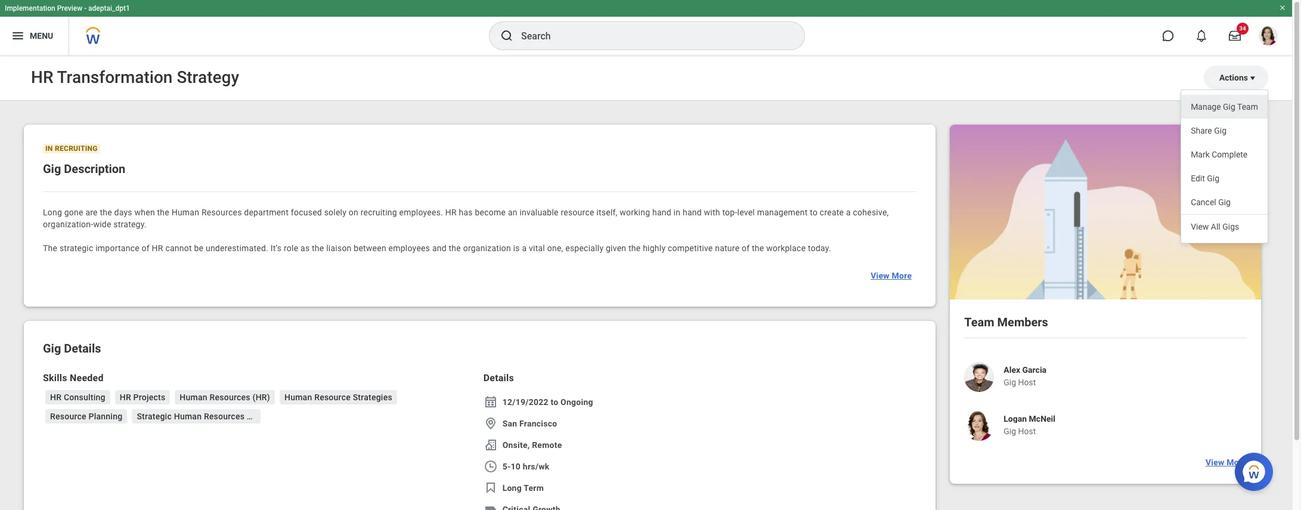 Task type: locate. For each thing, give the bounding box(es) containing it.
2 host from the top
[[1019, 427, 1036, 436]]

1 horizontal spatial team
[[1238, 102, 1259, 112]]

1 vertical spatial view
[[871, 271, 890, 280]]

manage gig team
[[1191, 102, 1259, 112]]

search image
[[500, 29, 514, 43]]

gig
[[1224, 102, 1236, 112], [1215, 126, 1227, 135], [43, 162, 61, 176], [1208, 174, 1220, 183], [1219, 197, 1231, 207], [43, 341, 61, 356], [1004, 378, 1017, 387], [1004, 427, 1017, 436]]

0 vertical spatial details
[[64, 341, 101, 356]]

view more button
[[866, 264, 917, 288], [1201, 451, 1252, 475]]

liaison
[[326, 243, 352, 253]]

host down logan mcneil link
[[1019, 427, 1036, 436]]

1 horizontal spatial resource
[[315, 393, 351, 402]]

long
[[43, 208, 62, 217], [503, 483, 522, 493]]

1 horizontal spatial more
[[1227, 458, 1247, 467]]

to left create
[[810, 208, 818, 217]]

has
[[459, 208, 473, 217]]

to left the ongoing
[[551, 397, 559, 407]]

1 horizontal spatial details
[[484, 372, 514, 384]]

in recruiting
[[45, 144, 98, 153]]

hr left has
[[446, 208, 457, 217]]

skills needed
[[43, 372, 104, 384]]

resource planning button
[[45, 409, 127, 424]]

onsite, remote
[[503, 440, 562, 450]]

resources up strategic human resources leadership
[[210, 393, 250, 402]]

hr inside button
[[50, 393, 62, 402]]

today.
[[808, 243, 832, 253]]

cannot
[[165, 243, 192, 253]]

0 vertical spatial a
[[847, 208, 851, 217]]

alex
[[1004, 365, 1021, 375]]

the up wide
[[100, 208, 112, 217]]

1 vertical spatial long
[[503, 483, 522, 493]]

human
[[172, 208, 199, 217], [180, 393, 208, 402], [285, 393, 312, 402], [174, 412, 202, 421]]

the
[[100, 208, 112, 217], [157, 208, 169, 217], [312, 243, 324, 253], [449, 243, 461, 253], [629, 243, 641, 253], [752, 243, 765, 253]]

of right importance
[[142, 243, 150, 253]]

human resources (hr)
[[180, 393, 270, 402]]

organization
[[463, 243, 511, 253]]

recruiting
[[55, 144, 98, 153]]

close environment banner image
[[1280, 4, 1287, 11]]

implementation preview -   adeptai_dpt1
[[5, 4, 130, 13]]

team
[[1238, 102, 1259, 112], [965, 315, 995, 330]]

12/19/2022 to ongoing
[[503, 397, 593, 407]]

hand left "in"
[[653, 208, 672, 217]]

view for gig description
[[871, 271, 890, 280]]

strategies
[[353, 393, 392, 402]]

vital
[[529, 243, 545, 253]]

one,
[[547, 243, 564, 253]]

0 horizontal spatial of
[[142, 243, 150, 253]]

in
[[45, 144, 53, 153]]

mark complete
[[1191, 150, 1248, 159]]

of right nature
[[742, 243, 750, 253]]

long for long gone are the days when the human resources department focused solely on recruiting employees. hr has become an invaluable resource itself, working hand in hand with top-level management to create a cohesive, organization-wide strategy.
[[43, 208, 62, 217]]

resources inside long gone are the days when the human resources department focused solely on recruiting employees. hr has become an invaluable resource itself, working hand in hand with top-level management to create a cohesive, organization-wide strategy.
[[202, 208, 242, 217]]

given
[[606, 243, 627, 253]]

resources down human resources (hr) button
[[204, 412, 245, 421]]

1 horizontal spatial to
[[810, 208, 818, 217]]

1 hand from the left
[[653, 208, 672, 217]]

gig down logan
[[1004, 427, 1017, 436]]

adeptai_dpt1
[[88, 4, 130, 13]]

the right given
[[629, 243, 641, 253]]

2 vertical spatial resources
[[204, 412, 245, 421]]

as
[[301, 243, 310, 253]]

cohesive,
[[853, 208, 889, 217]]

department
[[244, 208, 289, 217]]

1 vertical spatial to
[[551, 397, 559, 407]]

-
[[84, 4, 87, 13]]

resources up underestimated.
[[202, 208, 242, 217]]

start date to end date image
[[484, 395, 498, 409], [484, 395, 498, 409]]

1 horizontal spatial of
[[742, 243, 750, 253]]

edit
[[1191, 174, 1206, 183]]

become
[[475, 208, 506, 217]]

0 vertical spatial host
[[1019, 378, 1036, 387]]

hr projects
[[120, 393, 165, 402]]

hr left projects
[[120, 393, 131, 402]]

implementation preview -   adeptai_dpt1 banner
[[0, 0, 1293, 55]]

0 vertical spatial to
[[810, 208, 818, 217]]

1 horizontal spatial long
[[503, 483, 522, 493]]

mark
[[1191, 150, 1210, 159]]

a right create
[[847, 208, 851, 217]]

1 horizontal spatial a
[[847, 208, 851, 217]]

0 horizontal spatial more
[[892, 271, 912, 280]]

2 vertical spatial view
[[1206, 458, 1225, 467]]

1 vertical spatial details
[[484, 372, 514, 384]]

expected availability image
[[484, 459, 498, 474]]

hand right "in"
[[683, 208, 702, 217]]

importance
[[96, 243, 140, 253]]

hr down skills
[[50, 393, 62, 402]]

with
[[704, 208, 721, 217]]

view
[[1191, 222, 1210, 231], [871, 271, 890, 280], [1206, 458, 1225, 467]]

details up needed
[[64, 341, 101, 356]]

0 vertical spatial view more
[[871, 271, 912, 280]]

resource down hr consulting button
[[50, 412, 86, 421]]

0 vertical spatial resources
[[202, 208, 242, 217]]

1 horizontal spatial view more
[[1206, 458, 1247, 467]]

strategic human resources leadership button
[[132, 409, 290, 424]]

1 vertical spatial resource
[[50, 412, 86, 421]]

long right type image
[[503, 483, 522, 493]]

0 horizontal spatial long
[[43, 208, 62, 217]]

hr projects button
[[115, 390, 170, 404]]

staffing image
[[484, 438, 498, 452]]

planning
[[89, 412, 123, 421]]

onsite,
[[503, 440, 530, 450]]

view more for gig description
[[871, 271, 912, 280]]

host inside logan mcneil gig host
[[1019, 427, 1036, 436]]

resource left "strategies"
[[315, 393, 351, 402]]

1 host from the top
[[1019, 378, 1036, 387]]

5-
[[503, 462, 511, 471]]

more for description
[[892, 271, 912, 280]]

garcia
[[1023, 365, 1047, 375]]

host inside alex garcia gig host
[[1019, 378, 1036, 387]]

0 horizontal spatial view more
[[871, 271, 912, 280]]

hr inside long gone are the days when the human resources department focused solely on recruiting employees. hr has become an invaluable resource itself, working hand in hand with top-level management to create a cohesive, organization-wide strategy.
[[446, 208, 457, 217]]

0 vertical spatial view
[[1191, 222, 1210, 231]]

share gig
[[1191, 126, 1227, 135]]

the right and on the left top of page
[[449, 243, 461, 253]]

1 vertical spatial a
[[522, 243, 527, 253]]

category image
[[484, 502, 498, 510]]

long inside long gone are the days when the human resources department focused solely on recruiting employees. hr has become an invaluable resource itself, working hand in hand with top-level management to create a cohesive, organization-wide strategy.
[[43, 208, 62, 217]]

a right is
[[522, 243, 527, 253]]

hr inside 'button'
[[120, 393, 131, 402]]

1 vertical spatial view more button
[[1201, 451, 1252, 475]]

more for members
[[1227, 458, 1247, 467]]

1 vertical spatial more
[[1227, 458, 1247, 467]]

0 horizontal spatial view more button
[[866, 264, 917, 288]]

members
[[998, 315, 1049, 330]]

host down alex garcia link
[[1019, 378, 1036, 387]]

1 vertical spatial view more
[[1206, 458, 1247, 467]]

1 horizontal spatial view more button
[[1201, 451, 1252, 475]]

resource
[[315, 393, 351, 402], [50, 412, 86, 421]]

long gone are the days when the human resources department focused solely on recruiting employees. hr has become an invaluable resource itself, working hand in hand with top-level management to create a cohesive, organization-wide strategy.
[[43, 208, 891, 229]]

team left members
[[965, 315, 995, 330]]

when
[[135, 208, 155, 217]]

remote
[[532, 440, 562, 450]]

type image
[[484, 481, 498, 495]]

management
[[757, 208, 808, 217]]

0 vertical spatial more
[[892, 271, 912, 280]]

alex garcia link
[[1004, 365, 1047, 375]]

human up cannot
[[172, 208, 199, 217]]

inbox large image
[[1230, 30, 1241, 42]]

in
[[674, 208, 681, 217]]

gig inside logan mcneil gig host
[[1004, 427, 1017, 436]]

1 vertical spatial team
[[965, 315, 995, 330]]

long up organization-
[[43, 208, 62, 217]]

0 horizontal spatial to
[[551, 397, 559, 407]]

0 vertical spatial view more button
[[866, 264, 917, 288]]

human up strategic human resources leadership button
[[180, 393, 208, 402]]

of
[[142, 243, 150, 253], [742, 243, 750, 253]]

0 horizontal spatial hand
[[653, 208, 672, 217]]

to
[[810, 208, 818, 217], [551, 397, 559, 407]]

implementation
[[5, 4, 55, 13]]

gig up skills
[[43, 341, 61, 356]]

term
[[524, 483, 544, 493]]

1 horizontal spatial hand
[[683, 208, 702, 217]]

working
[[620, 208, 650, 217]]

human resource strategies
[[285, 393, 392, 402]]

highly
[[643, 243, 666, 253]]

team down caret down image
[[1238, 102, 1259, 112]]

actions
[[1220, 73, 1249, 82]]

gig down alex on the bottom
[[1004, 378, 1017, 387]]

1 vertical spatial resources
[[210, 393, 250, 402]]

details up 12/19/2022
[[484, 372, 514, 384]]

gig right cancel
[[1219, 197, 1231, 207]]

human inside long gone are the days when the human resources department focused solely on recruiting employees. hr has become an invaluable resource itself, working hand in hand with top-level management to create a cohesive, organization-wide strategy.
[[172, 208, 199, 217]]

2 of from the left
[[742, 243, 750, 253]]

0 vertical spatial long
[[43, 208, 62, 217]]

1 vertical spatial host
[[1019, 427, 1036, 436]]

view for team members
[[1206, 458, 1225, 467]]

view more
[[871, 271, 912, 280], [1206, 458, 1247, 467]]



Task type: describe. For each thing, give the bounding box(es) containing it.
gig illustration image
[[951, 125, 1262, 300]]

invaluable
[[520, 208, 559, 217]]

hrs/wk
[[523, 462, 550, 471]]

an
[[508, 208, 518, 217]]

0 horizontal spatial team
[[965, 315, 995, 330]]

underestimated.
[[206, 243, 268, 253]]

share
[[1191, 126, 1213, 135]]

itself,
[[597, 208, 618, 217]]

on
[[349, 208, 359, 217]]

type image
[[484, 481, 498, 495]]

the right the when
[[157, 208, 169, 217]]

employees
[[389, 243, 430, 253]]

gig right manage
[[1224, 102, 1236, 112]]

0 vertical spatial resource
[[315, 393, 351, 402]]

0 vertical spatial team
[[1238, 102, 1259, 112]]

san francisco
[[503, 419, 557, 428]]

0 horizontal spatial resource
[[50, 412, 86, 421]]

francisco
[[520, 419, 557, 428]]

gigs
[[1223, 222, 1240, 231]]

strategic
[[60, 243, 93, 253]]

skills
[[43, 372, 67, 384]]

gone
[[64, 208, 83, 217]]

competitive
[[668, 243, 713, 253]]

between
[[354, 243, 387, 253]]

hr consulting button
[[45, 390, 110, 404]]

needed
[[70, 372, 104, 384]]

view more button for team members
[[1201, 451, 1252, 475]]

12/19/2022
[[503, 397, 549, 407]]

host for garcia
[[1019, 378, 1036, 387]]

employees.
[[399, 208, 443, 217]]

focused
[[291, 208, 322, 217]]

gig right the share
[[1215, 126, 1227, 135]]

wide
[[93, 220, 111, 229]]

workplace
[[767, 243, 806, 253]]

recruiting
[[361, 208, 397, 217]]

gig details
[[43, 341, 101, 356]]

solely
[[324, 208, 347, 217]]

profile logan mcneil element
[[1252, 23, 1286, 49]]

0 horizontal spatial a
[[522, 243, 527, 253]]

strategic human resources leadership
[[137, 412, 290, 421]]

is
[[513, 243, 520, 253]]

long term
[[503, 483, 544, 493]]

caret down image
[[1249, 73, 1258, 83]]

a inside long gone are the days when the human resources department focused solely on recruiting employees. hr has become an invaluable resource itself, working hand in hand with top-level management to create a cohesive, organization-wide strategy.
[[847, 208, 851, 217]]

gig description
[[43, 162, 125, 176]]

are
[[86, 208, 98, 217]]

create
[[820, 208, 844, 217]]

edit gig
[[1191, 174, 1220, 183]]

gig right edit
[[1208, 174, 1220, 183]]

10
[[511, 462, 521, 471]]

host for mcneil
[[1019, 427, 1036, 436]]

gig down "in"
[[43, 162, 61, 176]]

all
[[1212, 222, 1221, 231]]

level
[[738, 208, 755, 217]]

be
[[194, 243, 204, 253]]

actions button
[[1204, 66, 1269, 89]]

expected availability image
[[484, 459, 498, 474]]

consulting
[[64, 393, 105, 402]]

0 horizontal spatial details
[[64, 341, 101, 356]]

nature
[[715, 243, 740, 253]]

the left workplace
[[752, 243, 765, 253]]

to inside long gone are the days when the human resources department focused solely on recruiting employees. hr has become an invaluable resource itself, working hand in hand with top-level management to create a cohesive, organization-wide strategy.
[[810, 208, 818, 217]]

gig inside alex garcia gig host
[[1004, 378, 1017, 387]]

complete
[[1212, 150, 1248, 159]]

especially
[[566, 243, 604, 253]]

strategic
[[137, 412, 172, 421]]

category image
[[484, 502, 498, 510]]

organization-
[[43, 220, 93, 229]]

staffing image
[[484, 438, 498, 452]]

leadership
[[247, 412, 290, 421]]

manage
[[1191, 102, 1222, 112]]

human right strategic
[[174, 412, 202, 421]]

it's
[[271, 243, 282, 253]]

5-10 hrs/wk
[[503, 462, 550, 471]]

top-
[[723, 208, 738, 217]]

mcneil
[[1029, 414, 1056, 424]]

view more button for gig description
[[866, 264, 917, 288]]

and
[[432, 243, 447, 253]]

logan mcneil link
[[1004, 414, 1056, 424]]

cancel
[[1191, 197, 1217, 207]]

long for long term
[[503, 483, 522, 493]]

the right as
[[312, 243, 324, 253]]

2 hand from the left
[[683, 208, 702, 217]]

projects
[[133, 393, 165, 402]]

human up leadership
[[285, 393, 312, 402]]

view all gigs
[[1191, 222, 1240, 231]]

hr left cannot
[[152, 243, 163, 253]]

ongoing
[[561, 397, 593, 407]]

location image
[[484, 416, 498, 431]]

view more for team members
[[1206, 458, 1247, 467]]

human resources (hr) button
[[175, 390, 275, 404]]

resource
[[561, 208, 595, 217]]

notifications large image
[[1196, 30, 1208, 42]]

location image
[[484, 416, 498, 431]]

(hr)
[[253, 393, 270, 402]]

role
[[284, 243, 298, 253]]

san
[[503, 419, 517, 428]]

strategy.
[[114, 220, 147, 229]]

preview
[[57, 4, 82, 13]]

resource planning
[[50, 412, 123, 421]]

1 of from the left
[[142, 243, 150, 253]]

description
[[64, 162, 125, 176]]

logan mcneil gig host
[[1004, 414, 1056, 436]]

the strategic importance of hr cannot be underestimated. it's role as the liaison between employees and the organization is a vital one, especially given the highly competitive nature of the workplace today.
[[43, 243, 832, 253]]

team members
[[965, 315, 1049, 330]]

cancel gig
[[1191, 197, 1231, 207]]



Task type: vqa. For each thing, say whether or not it's contained in the screenshot.
rightmost View More
yes



